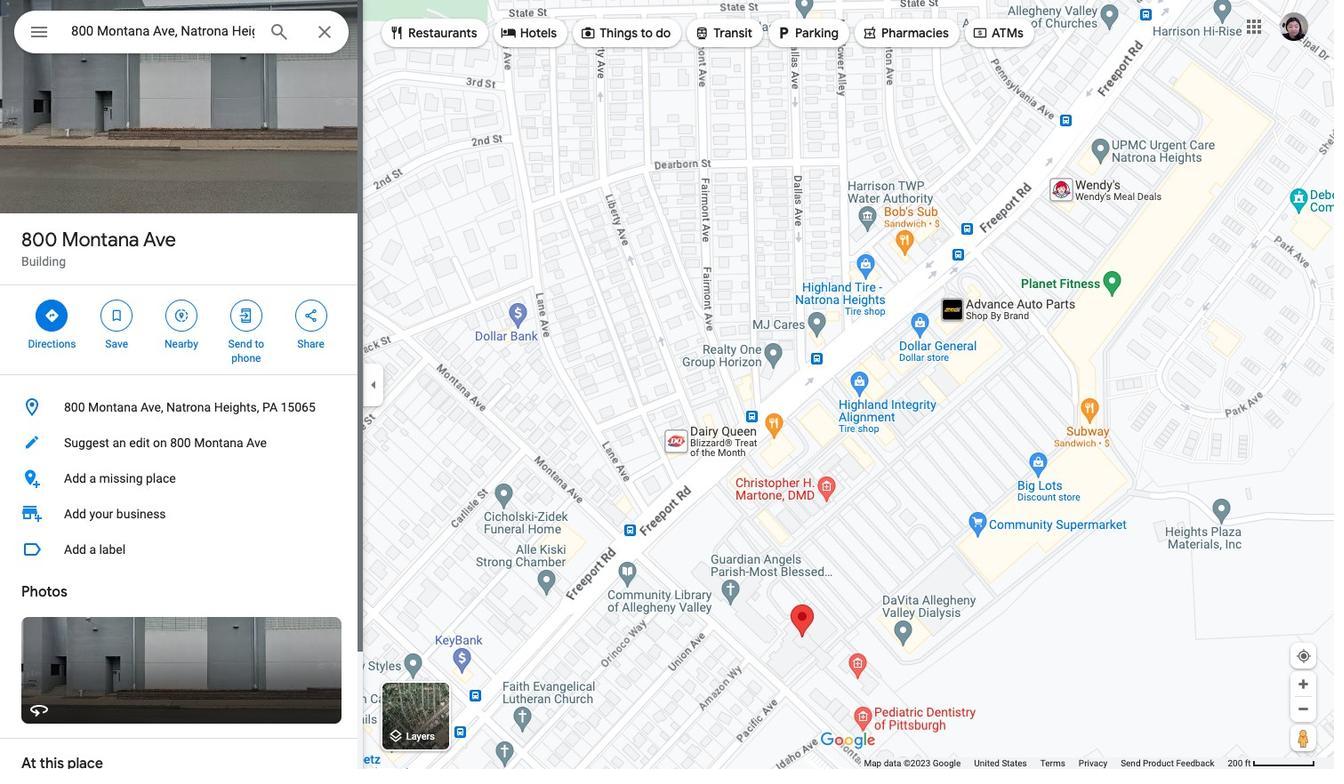 Task type: describe. For each thing, give the bounding box(es) containing it.

[[303, 306, 319, 326]]

united states button
[[974, 758, 1027, 769]]

nearby
[[165, 338, 198, 350]]

google account: michele murakami  
(michele.murakami@adept.ai) image
[[1280, 12, 1308, 41]]

united states
[[974, 759, 1027, 769]]

suggest an edit on 800 montana ave
[[64, 436, 267, 450]]

atms
[[992, 25, 1024, 41]]

states
[[1002, 759, 1027, 769]]

phone
[[231, 352, 261, 365]]

things
[[600, 25, 638, 41]]

send for send product feedback
[[1121, 759, 1141, 769]]

 restaurants
[[389, 23, 477, 43]]

800 montana ave main content
[[0, 0, 363, 769]]


[[44, 306, 60, 326]]

add for add a missing place
[[64, 471, 86, 486]]

a for label
[[89, 543, 96, 557]]

do
[[656, 25, 671, 41]]

ft
[[1245, 759, 1251, 769]]

feedback
[[1176, 759, 1215, 769]]

send for send to phone
[[228, 338, 252, 350]]

800 montana ave, natrona heights, pa 15065 button
[[0, 390, 363, 425]]

add a missing place
[[64, 471, 176, 486]]

terms button
[[1040, 758, 1065, 769]]

 transit
[[694, 23, 753, 43]]


[[109, 306, 125, 326]]

send to phone
[[228, 338, 264, 365]]

add a missing place button
[[0, 461, 363, 496]]

800 montana ave, natrona heights, pa 15065
[[64, 400, 316, 414]]

share
[[297, 338, 325, 350]]

save
[[105, 338, 128, 350]]

privacy button
[[1079, 758, 1108, 769]]

800 inside suggest an edit on 800 montana ave button
[[170, 436, 191, 450]]

edit
[[129, 436, 150, 450]]

photos
[[21, 583, 67, 601]]

heights,
[[214, 400, 259, 414]]

hotels
[[520, 25, 557, 41]]


[[972, 23, 988, 43]]

add a label button
[[0, 532, 363, 567]]

natrona
[[166, 400, 211, 414]]

google
[[933, 759, 961, 769]]

 things to do
[[580, 23, 671, 43]]

800 montana ave building
[[21, 228, 176, 269]]

suggest an edit on 800 montana ave button
[[0, 425, 363, 461]]

actions for 800 montana ave region
[[0, 286, 363, 374]]

15065
[[281, 400, 316, 414]]

terms
[[1040, 759, 1065, 769]]

 parking
[[776, 23, 839, 43]]

zoom out image
[[1297, 703, 1310, 716]]

montana inside suggest an edit on 800 montana ave button
[[194, 436, 243, 450]]

ave,
[[141, 400, 163, 414]]

800 for ave,
[[64, 400, 85, 414]]

add your business link
[[0, 496, 363, 532]]

pa
[[262, 400, 278, 414]]

add for add your business
[[64, 507, 86, 521]]

business
[[116, 507, 166, 521]]

restaurants
[[408, 25, 477, 41]]

montana for ave,
[[88, 400, 137, 414]]



Task type: vqa. For each thing, say whether or not it's contained in the screenshot.


Task type: locate. For each thing, give the bounding box(es) containing it.
None field
[[71, 20, 254, 42]]

send inside button
[[1121, 759, 1141, 769]]

parking
[[795, 25, 839, 41]]

0 vertical spatial ave
[[143, 228, 176, 253]]

a left missing
[[89, 471, 96, 486]]

3 add from the top
[[64, 543, 86, 557]]


[[238, 306, 254, 326]]

to inside  things to do
[[641, 25, 653, 41]]

montana
[[62, 228, 139, 253], [88, 400, 137, 414], [194, 436, 243, 450]]

montana up an
[[88, 400, 137, 414]]

to
[[641, 25, 653, 41], [255, 338, 264, 350]]

map data ©2023 google
[[864, 759, 961, 769]]

map
[[864, 759, 882, 769]]

1 vertical spatial add
[[64, 507, 86, 521]]

add your business
[[64, 507, 166, 521]]

2 add from the top
[[64, 507, 86, 521]]

200
[[1228, 759, 1243, 769]]

ave up 
[[143, 228, 176, 253]]

1 a from the top
[[89, 471, 96, 486]]

google maps element
[[0, 0, 1334, 769]]

zoom in image
[[1297, 678, 1310, 691]]

0 vertical spatial to
[[641, 25, 653, 41]]

2 a from the top
[[89, 543, 96, 557]]

2 vertical spatial montana
[[194, 436, 243, 450]]

1 add from the top
[[64, 471, 86, 486]]

0 horizontal spatial 800
[[21, 228, 57, 253]]

1 vertical spatial montana
[[88, 400, 137, 414]]

to up phone
[[255, 338, 264, 350]]

montana inside 800 montana ave, natrona heights, pa 15065 button
[[88, 400, 137, 414]]

missing
[[99, 471, 143, 486]]

1 vertical spatial 800
[[64, 400, 85, 414]]

montana inside 800 montana ave building
[[62, 228, 139, 253]]

product
[[1143, 759, 1174, 769]]

 button
[[14, 11, 64, 57]]

0 horizontal spatial to
[[255, 338, 264, 350]]

800 for ave
[[21, 228, 57, 253]]

0 vertical spatial send
[[228, 338, 252, 350]]

send inside send to phone
[[228, 338, 252, 350]]

show street view coverage image
[[1291, 725, 1316, 752]]

©2023
[[904, 759, 931, 769]]

transit
[[714, 25, 753, 41]]


[[28, 20, 50, 44]]

send up phone
[[228, 338, 252, 350]]

1 horizontal spatial to
[[641, 25, 653, 41]]

0 vertical spatial montana
[[62, 228, 139, 253]]

a
[[89, 471, 96, 486], [89, 543, 96, 557]]

footer
[[864, 758, 1228, 769]]

0 horizontal spatial ave
[[143, 228, 176, 253]]

add inside add your business link
[[64, 507, 86, 521]]

to left do
[[641, 25, 653, 41]]

place
[[146, 471, 176, 486]]

montana up building on the left top
[[62, 228, 139, 253]]

ave inside suggest an edit on 800 montana ave button
[[246, 436, 267, 450]]

your
[[89, 507, 113, 521]]


[[694, 23, 710, 43]]

0 vertical spatial a
[[89, 471, 96, 486]]

footer containing map data ©2023 google
[[864, 758, 1228, 769]]

1 vertical spatial to
[[255, 338, 264, 350]]

add a label
[[64, 543, 126, 557]]

send left product
[[1121, 759, 1141, 769]]

1 horizontal spatial 800
[[64, 400, 85, 414]]

on
[[153, 436, 167, 450]]


[[580, 23, 596, 43]]

1 vertical spatial a
[[89, 543, 96, 557]]

building
[[21, 254, 66, 269]]

 atms
[[972, 23, 1024, 43]]

1 horizontal spatial send
[[1121, 759, 1141, 769]]

send product feedback
[[1121, 759, 1215, 769]]

1 vertical spatial send
[[1121, 759, 1141, 769]]

add left 'your'
[[64, 507, 86, 521]]

1 horizontal spatial ave
[[246, 436, 267, 450]]

an
[[112, 436, 126, 450]]

ave inside 800 montana ave building
[[143, 228, 176, 253]]

suggest
[[64, 436, 109, 450]]

2 vertical spatial 800
[[170, 436, 191, 450]]

add left label
[[64, 543, 86, 557]]

0 vertical spatial add
[[64, 471, 86, 486]]

add
[[64, 471, 86, 486], [64, 507, 86, 521], [64, 543, 86, 557]]

none field inside the 800 montana ave, natrona heights, pa 15065 field
[[71, 20, 254, 42]]

montana down heights,
[[194, 436, 243, 450]]

footer inside google maps element
[[864, 758, 1228, 769]]

add for add a label
[[64, 543, 86, 557]]

200 ft
[[1228, 759, 1251, 769]]

pharmacies
[[881, 25, 949, 41]]

800 up suggest
[[64, 400, 85, 414]]

2 vertical spatial add
[[64, 543, 86, 557]]

0 vertical spatial 800
[[21, 228, 57, 253]]

800 up building on the left top
[[21, 228, 57, 253]]

a for missing
[[89, 471, 96, 486]]


[[862, 23, 878, 43]]

show your location image
[[1296, 648, 1312, 664]]

0 horizontal spatial send
[[228, 338, 252, 350]]

united
[[974, 759, 1000, 769]]

label
[[99, 543, 126, 557]]

data
[[884, 759, 901, 769]]

800 right on
[[170, 436, 191, 450]]


[[776, 23, 792, 43]]

privacy
[[1079, 759, 1108, 769]]

send product feedback button
[[1121, 758, 1215, 769]]

2 horizontal spatial 800
[[170, 436, 191, 450]]

add inside 'add a label' button
[[64, 543, 86, 557]]

layers
[[406, 731, 435, 743]]

 hotels
[[500, 23, 557, 43]]

ave down pa
[[246, 436, 267, 450]]

to inside send to phone
[[255, 338, 264, 350]]

800 inside 800 montana ave building
[[21, 228, 57, 253]]

add down suggest
[[64, 471, 86, 486]]

800 Montana Ave, Natrona Heights, PA 15065 field
[[14, 11, 349, 53]]

800 inside 800 montana ave, natrona heights, pa 15065 button
[[64, 400, 85, 414]]

1 vertical spatial ave
[[246, 436, 267, 450]]

800
[[21, 228, 57, 253], [64, 400, 85, 414], [170, 436, 191, 450]]

200 ft button
[[1228, 759, 1316, 769]]

 search field
[[14, 11, 349, 57]]


[[389, 23, 405, 43]]

send
[[228, 338, 252, 350], [1121, 759, 1141, 769]]

directions
[[28, 338, 76, 350]]

collapse side panel image
[[364, 375, 383, 394]]

ave
[[143, 228, 176, 253], [246, 436, 267, 450]]

montana for ave
[[62, 228, 139, 253]]


[[173, 306, 189, 326]]

a left label
[[89, 543, 96, 557]]

 pharmacies
[[862, 23, 949, 43]]

add inside add a missing place button
[[64, 471, 86, 486]]


[[500, 23, 516, 43]]



